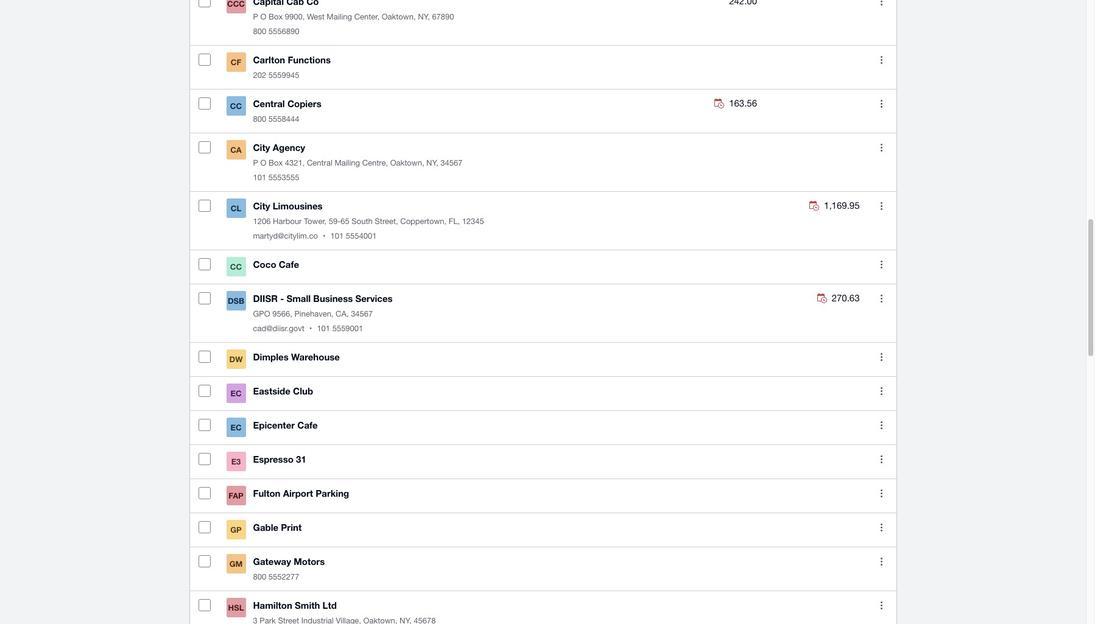 Task type: describe. For each thing, give the bounding box(es) containing it.
5559945
[[269, 71, 300, 80]]

espresso 31
[[253, 454, 306, 465]]

gateway motors 800 5552277
[[253, 557, 325, 582]]

67890
[[432, 12, 454, 21]]

34567 inside city agency p o box 4321, central mailing centre, oaktown, ny, 34567 101 5553555
[[441, 159, 463, 168]]

cafe for coco cafe
[[279, 259, 299, 270]]

south
[[352, 217, 373, 226]]

o inside city agency p o box 4321, central mailing centre, oaktown, ny, 34567 101 5553555
[[261, 159, 267, 168]]

city agency p o box 4321, central mailing centre, oaktown, ny, 34567 101 5553555
[[253, 142, 463, 182]]

800 for gateway motors
[[253, 573, 266, 582]]

eastside
[[253, 386, 291, 397]]

carlton functions 202 5559945
[[253, 54, 331, 80]]

pinehaven,
[[295, 310, 334, 319]]

-
[[281, 293, 284, 304]]

4321,
[[285, 159, 305, 168]]

hamilton
[[253, 601, 293, 612]]

gable print
[[253, 523, 302, 533]]

ny, inside p o box 9900, west mailing center, oaktown, ny, 67890 800 5556890
[[418, 12, 430, 21]]

oaktown, inside city agency p o box 4321, central mailing centre, oaktown, ny, 34567 101 5553555
[[391, 159, 425, 168]]

tower,
[[304, 217, 327, 226]]

espresso
[[253, 454, 294, 465]]

smith
[[295, 601, 320, 612]]

martyd@citylim.co
[[253, 232, 318, 241]]

cf
[[231, 57, 241, 67]]

mailing inside p o box 9900, west mailing center, oaktown, ny, 67890 800 5556890
[[327, 12, 352, 21]]

8 more row options button from the top
[[870, 345, 895, 370]]

epicenter cafe
[[253, 420, 318, 431]]

cafe for epicenter cafe
[[298, 420, 318, 431]]

e3
[[231, 457, 241, 467]]

warehouse
[[291, 352, 340, 363]]

fulton airport parking
[[253, 488, 349, 499]]

gm
[[230, 560, 243, 569]]

more row options image for gp
[[881, 524, 883, 532]]

270.63
[[832, 293, 860, 304]]

5554001
[[346, 232, 377, 241]]

gp
[[231, 526, 242, 535]]

diisr - small business services gpo 9566, pinehaven, ca, 34567 cad@diisr.govt • 101 5559001
[[253, 293, 393, 334]]

dsb
[[228, 296, 244, 306]]

101 for business
[[317, 324, 330, 334]]

mailing inside city agency p o box 4321, central mailing centre, oaktown, ny, 34567 101 5553555
[[335, 159, 360, 168]]

14 more row options button from the top
[[870, 550, 895, 574]]

202
[[253, 71, 266, 80]]

1 cc from the top
[[230, 101, 242, 111]]

oaktown, inside p o box 9900, west mailing center, oaktown, ny, 67890 800 5556890
[[382, 12, 416, 21]]

15 more row options button from the top
[[870, 594, 895, 618]]

box inside p o box 9900, west mailing center, oaktown, ny, 67890 800 5556890
[[269, 12, 283, 21]]

5552277
[[269, 573, 300, 582]]

4 more row options button from the top
[[870, 135, 895, 160]]

5556890
[[269, 27, 300, 36]]

agency
[[273, 142, 305, 153]]

business
[[314, 293, 353, 304]]

2 more row options image from the top
[[881, 144, 883, 152]]

dimples warehouse
[[253, 352, 340, 363]]

gable
[[253, 523, 279, 533]]

5 more row options image from the top
[[881, 388, 883, 395]]

9900,
[[285, 12, 305, 21]]

9566,
[[273, 310, 292, 319]]

6 more row options button from the top
[[870, 252, 895, 277]]

center,
[[355, 12, 380, 21]]

ca,
[[336, 310, 349, 319]]

163.56
[[730, 98, 758, 109]]

harbour
[[273, 217, 302, 226]]

ec for epicenter cafe
[[231, 423, 242, 433]]

12 more row options button from the top
[[870, 482, 895, 506]]

o inside p o box 9900, west mailing center, oaktown, ny, 67890 800 5556890
[[261, 12, 267, 21]]

65
[[341, 217, 350, 226]]

3 more row options button from the top
[[870, 92, 895, 116]]

6 more row options image from the top
[[881, 422, 883, 430]]

carlton
[[253, 54, 285, 65]]

800 inside p o box 9900, west mailing center, oaktown, ny, 67890 800 5556890
[[253, 27, 266, 36]]

p o box 9900, west mailing center, oaktown, ny, 67890 800 5556890
[[253, 12, 454, 36]]

p inside p o box 9900, west mailing center, oaktown, ny, 67890 800 5556890
[[253, 12, 258, 21]]

fap
[[229, 491, 244, 501]]

1,169.95 link
[[810, 199, 860, 213]]

fulton
[[253, 488, 281, 499]]

101 inside city limousines 1206 harbour tower, 59-65 south street, coppertown, fl, 12345 martyd@citylim.co • 101 5554001
[[331, 232, 344, 241]]

more row options image for hsl
[[881, 602, 883, 610]]

12345
[[462, 217, 484, 226]]

central copiers 800 5558444
[[253, 98, 322, 124]]

2 cc from the top
[[230, 262, 242, 272]]

epicenter
[[253, 420, 295, 431]]

central inside central copiers 800 5558444
[[253, 98, 285, 109]]

13 more row options button from the top
[[870, 516, 895, 540]]

coco
[[253, 259, 276, 270]]

31
[[296, 454, 306, 465]]

city for city agency
[[253, 142, 270, 153]]



Task type: locate. For each thing, give the bounding box(es) containing it.
o
[[261, 12, 267, 21], [261, 159, 267, 168]]

cad@diisr.govt
[[253, 324, 305, 334]]

p inside city agency p o box 4321, central mailing centre, oaktown, ny, 34567 101 5553555
[[253, 159, 258, 168]]

more row options image
[[881, 0, 883, 5], [881, 100, 883, 108], [881, 295, 883, 303], [881, 353, 883, 361], [881, 456, 883, 464], [881, 490, 883, 498], [881, 524, 883, 532], [881, 558, 883, 566], [881, 602, 883, 610]]

0 horizontal spatial •
[[310, 324, 312, 334]]

8 more row options image from the top
[[881, 558, 883, 566]]

•
[[323, 232, 326, 241], [310, 324, 312, 334]]

4 more row options image from the top
[[881, 261, 883, 269]]

800 inside central copiers 800 5558444
[[253, 115, 266, 124]]

0 vertical spatial box
[[269, 12, 283, 21]]

1 more row options button from the top
[[870, 0, 895, 14]]

more row options button
[[870, 0, 895, 14], [870, 48, 895, 72], [870, 92, 895, 116], [870, 135, 895, 160], [870, 194, 895, 218], [870, 252, 895, 277], [870, 287, 895, 311], [870, 345, 895, 370], [870, 379, 895, 404], [870, 413, 895, 438], [870, 448, 895, 472], [870, 482, 895, 506], [870, 516, 895, 540], [870, 550, 895, 574], [870, 594, 895, 618]]

city limousines 1206 harbour tower, 59-65 south street, coppertown, fl, 12345 martyd@citylim.co • 101 5554001
[[253, 201, 484, 241]]

1 more row options image from the top
[[881, 56, 883, 64]]

5558444
[[269, 115, 300, 124]]

services
[[356, 293, 393, 304]]

800 left 5558444
[[253, 115, 266, 124]]

800
[[253, 27, 266, 36], [253, 115, 266, 124], [253, 573, 266, 582]]

1 vertical spatial box
[[269, 159, 283, 168]]

6 more row options image from the top
[[881, 490, 883, 498]]

cafe right 'coco'
[[279, 259, 299, 270]]

1 vertical spatial oaktown,
[[391, 159, 425, 168]]

1 box from the top
[[269, 12, 283, 21]]

1 vertical spatial mailing
[[335, 159, 360, 168]]

cafe
[[279, 259, 299, 270], [298, 420, 318, 431]]

1 vertical spatial cafe
[[298, 420, 318, 431]]

3 more row options image from the top
[[881, 202, 883, 210]]

box up 5553555
[[269, 159, 283, 168]]

fl,
[[449, 217, 460, 226]]

1 horizontal spatial •
[[323, 232, 326, 241]]

functions
[[288, 54, 331, 65]]

5553555
[[269, 173, 300, 182]]

cl
[[231, 204, 241, 213]]

0 vertical spatial central
[[253, 98, 285, 109]]

o left 9900,
[[261, 12, 267, 21]]

city inside city limousines 1206 harbour tower, 59-65 south street, coppertown, fl, 12345 martyd@citylim.co • 101 5554001
[[253, 201, 270, 212]]

dw
[[230, 355, 243, 365]]

101 for o
[[253, 173, 266, 182]]

ny, inside city agency p o box 4321, central mailing centre, oaktown, ny, 34567 101 5553555
[[427, 159, 439, 168]]

box
[[269, 12, 283, 21], [269, 159, 283, 168]]

1 vertical spatial ny,
[[427, 159, 439, 168]]

city up 1206
[[253, 201, 270, 212]]

more row options image for e3
[[881, 456, 883, 464]]

more row options image for fap
[[881, 490, 883, 498]]

101 down pinehaven,
[[317, 324, 330, 334]]

ltd
[[323, 601, 337, 612]]

34567 down services
[[351, 310, 373, 319]]

1 800 from the top
[[253, 27, 266, 36]]

cc
[[230, 101, 242, 111], [230, 262, 242, 272]]

800 for central copiers
[[253, 115, 266, 124]]

city for city limousines
[[253, 201, 270, 212]]

cc down cf
[[230, 101, 242, 111]]

small
[[287, 293, 311, 304]]

city inside city agency p o box 4321, central mailing centre, oaktown, ny, 34567 101 5553555
[[253, 142, 270, 153]]

800 inside gateway motors 800 5552277
[[253, 573, 266, 582]]

7 more row options image from the top
[[881, 524, 883, 532]]

1 more row options image from the top
[[881, 0, 883, 5]]

box up 5556890
[[269, 12, 283, 21]]

0 horizontal spatial 34567
[[351, 310, 373, 319]]

7 more row options button from the top
[[870, 287, 895, 311]]

1 horizontal spatial 34567
[[441, 159, 463, 168]]

centre,
[[362, 159, 388, 168]]

more row options image
[[881, 56, 883, 64], [881, 144, 883, 152], [881, 202, 883, 210], [881, 261, 883, 269], [881, 388, 883, 395], [881, 422, 883, 430]]

copiers
[[288, 98, 322, 109]]

0 vertical spatial cafe
[[279, 259, 299, 270]]

p left "4321,"
[[253, 159, 258, 168]]

101 inside city agency p o box 4321, central mailing centre, oaktown, ny, 34567 101 5553555
[[253, 173, 266, 182]]

1 vertical spatial ec
[[231, 423, 242, 433]]

more row options image for dw
[[881, 353, 883, 361]]

more row options image for cc
[[881, 100, 883, 108]]

• down the tower,
[[323, 232, 326, 241]]

oaktown,
[[382, 12, 416, 21], [391, 159, 425, 168]]

11 more row options button from the top
[[870, 448, 895, 472]]

1 vertical spatial o
[[261, 159, 267, 168]]

2 more row options button from the top
[[870, 48, 895, 72]]

mailing
[[327, 12, 352, 21], [335, 159, 360, 168]]

ec
[[231, 389, 242, 399], [231, 423, 242, 433]]

3 800 from the top
[[253, 573, 266, 582]]

59-
[[329, 217, 341, 226]]

central
[[253, 98, 285, 109], [307, 159, 333, 168]]

ca
[[231, 145, 242, 155]]

34567
[[441, 159, 463, 168], [351, 310, 373, 319]]

gateway
[[253, 557, 291, 568]]

2 800 from the top
[[253, 115, 266, 124]]

1,169.95
[[825, 201, 860, 211]]

4 more row options image from the top
[[881, 353, 883, 361]]

o left "4321,"
[[261, 159, 267, 168]]

34567 inside diisr - small business services gpo 9566, pinehaven, ca, 34567 cad@diisr.govt • 101 5559001
[[351, 310, 373, 319]]

1 vertical spatial cc
[[230, 262, 242, 272]]

ec for eastside club
[[231, 389, 242, 399]]

9 more row options image from the top
[[881, 602, 883, 610]]

2 ec from the top
[[231, 423, 242, 433]]

1 city from the top
[[253, 142, 270, 153]]

1 vertical spatial 34567
[[351, 310, 373, 319]]

2 vertical spatial 800
[[253, 573, 266, 582]]

101 inside diisr - small business services gpo 9566, pinehaven, ca, 34567 cad@diisr.govt • 101 5559001
[[317, 324, 330, 334]]

west
[[307, 12, 325, 21]]

more row options image for dsb
[[881, 295, 883, 303]]

800 down the gateway
[[253, 573, 266, 582]]

mailing left 'centre,'
[[335, 159, 360, 168]]

0 horizontal spatial central
[[253, 98, 285, 109]]

ec up e3
[[231, 423, 242, 433]]

cafe right epicenter on the left
[[298, 420, 318, 431]]

hsl
[[228, 604, 244, 613]]

9 more row options button from the top
[[870, 379, 895, 404]]

101
[[253, 173, 266, 182], [331, 232, 344, 241], [317, 324, 330, 334]]

270.63 link
[[818, 292, 860, 306]]

city
[[253, 142, 270, 153], [253, 201, 270, 212]]

gpo
[[253, 310, 270, 319]]

1 o from the top
[[261, 12, 267, 21]]

oaktown, right center,
[[382, 12, 416, 21]]

mailing right west
[[327, 12, 352, 21]]

3 more row options image from the top
[[881, 295, 883, 303]]

parking
[[316, 488, 349, 499]]

coppertown,
[[401, 217, 447, 226]]

101 left 5553555
[[253, 173, 266, 182]]

1 horizontal spatial central
[[307, 159, 333, 168]]

p left 9900,
[[253, 12, 258, 21]]

0 vertical spatial 34567
[[441, 159, 463, 168]]

5 more row options image from the top
[[881, 456, 883, 464]]

ny, left 67890
[[418, 12, 430, 21]]

34567 up fl,
[[441, 159, 463, 168]]

0 vertical spatial 800
[[253, 27, 266, 36]]

ec down 'dw'
[[231, 389, 242, 399]]

5 more row options button from the top
[[870, 194, 895, 218]]

ny, right 'centre,'
[[427, 159, 439, 168]]

• down pinehaven,
[[310, 324, 312, 334]]

airport
[[283, 488, 313, 499]]

0 vertical spatial 101
[[253, 173, 266, 182]]

2 city from the top
[[253, 201, 270, 212]]

diisr
[[253, 293, 278, 304]]

coco cafe
[[253, 259, 299, 270]]

• inside diisr - small business services gpo 9566, pinehaven, ca, 34567 cad@diisr.govt • 101 5559001
[[310, 324, 312, 334]]

dimples
[[253, 352, 289, 363]]

2 more row options image from the top
[[881, 100, 883, 108]]

city right the 'ca'
[[253, 142, 270, 153]]

0 vertical spatial cc
[[230, 101, 242, 111]]

central right "4321,"
[[307, 159, 333, 168]]

1 vertical spatial 101
[[331, 232, 344, 241]]

print
[[281, 523, 302, 533]]

0 vertical spatial o
[[261, 12, 267, 21]]

1 vertical spatial city
[[253, 201, 270, 212]]

1 ec from the top
[[231, 389, 242, 399]]

motors
[[294, 557, 325, 568]]

more row options image for gm
[[881, 558, 883, 566]]

1 vertical spatial central
[[307, 159, 333, 168]]

0 vertical spatial ny,
[[418, 12, 430, 21]]

101 down 59-
[[331, 232, 344, 241]]

box inside city agency p o box 4321, central mailing centre, oaktown, ny, 34567 101 5553555
[[269, 159, 283, 168]]

eastside club
[[253, 386, 313, 397]]

• inside city limousines 1206 harbour tower, 59-65 south street, coppertown, fl, 12345 martyd@citylim.co • 101 5554001
[[323, 232, 326, 241]]

hamilton smith ltd
[[253, 601, 337, 612]]

800 left 5556890
[[253, 27, 266, 36]]

ny,
[[418, 12, 430, 21], [427, 159, 439, 168]]

5559001
[[333, 324, 363, 334]]

0 vertical spatial city
[[253, 142, 270, 153]]

1 vertical spatial 800
[[253, 115, 266, 124]]

2 p from the top
[[253, 159, 258, 168]]

1 vertical spatial •
[[310, 324, 312, 334]]

1 p from the top
[[253, 12, 258, 21]]

2 vertical spatial 101
[[317, 324, 330, 334]]

163.56 link
[[715, 96, 758, 111]]

0 vertical spatial ec
[[231, 389, 242, 399]]

cc left 'coco'
[[230, 262, 242, 272]]

0 vertical spatial p
[[253, 12, 258, 21]]

10 more row options button from the top
[[870, 413, 895, 438]]

central inside city agency p o box 4321, central mailing centre, oaktown, ny, 34567 101 5553555
[[307, 159, 333, 168]]

2 box from the top
[[269, 159, 283, 168]]

oaktown, right 'centre,'
[[391, 159, 425, 168]]

limousines
[[273, 201, 323, 212]]

central up 5558444
[[253, 98, 285, 109]]

0 vertical spatial •
[[323, 232, 326, 241]]

1206
[[253, 217, 271, 226]]

0 vertical spatial oaktown,
[[382, 12, 416, 21]]

1 vertical spatial p
[[253, 159, 258, 168]]

club
[[293, 386, 313, 397]]

0 vertical spatial mailing
[[327, 12, 352, 21]]

2 o from the top
[[261, 159, 267, 168]]

street,
[[375, 217, 398, 226]]

p
[[253, 12, 258, 21], [253, 159, 258, 168]]



Task type: vqa. For each thing, say whether or not it's contained in the screenshot.


